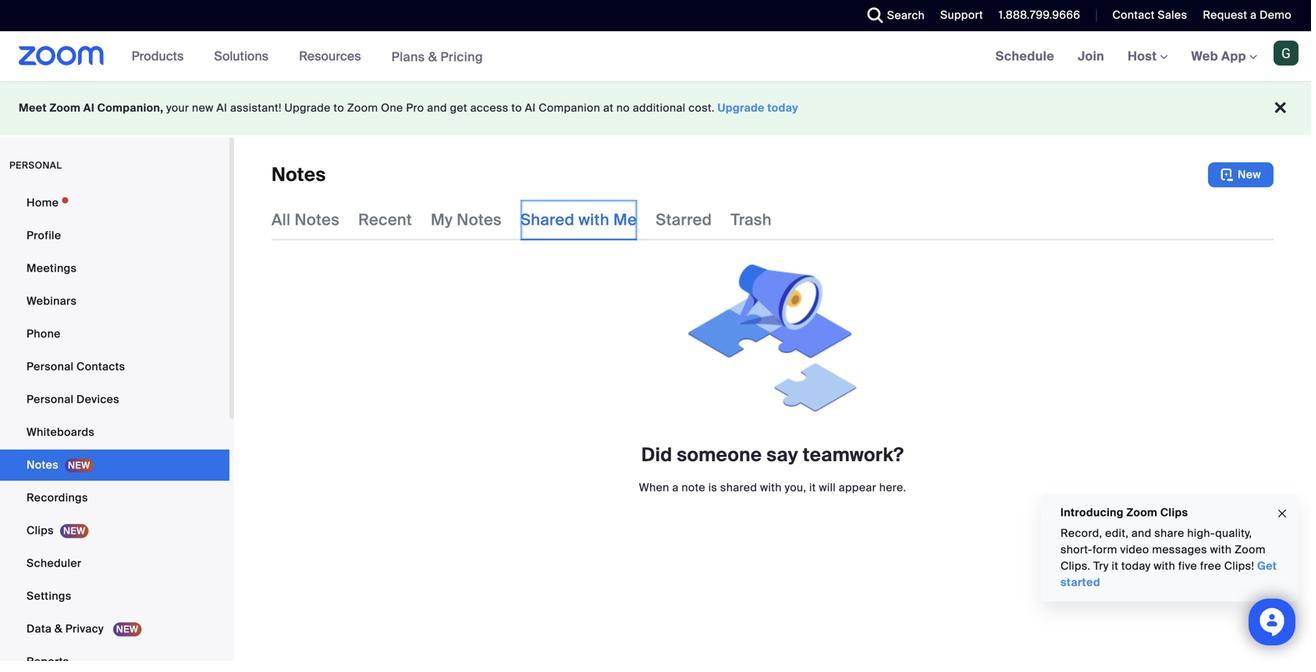 Task type: describe. For each thing, give the bounding box(es) containing it.
demo
[[1260, 8, 1292, 22]]

companion,
[[97, 101, 163, 115]]

at
[[603, 101, 614, 115]]

solutions
[[214, 48, 269, 64]]

contact
[[1113, 8, 1155, 22]]

upgrade today link
[[718, 101, 799, 115]]

starred
[[656, 210, 712, 230]]

will
[[819, 481, 836, 495]]

2 upgrade from the left
[[718, 101, 765, 115]]

data & privacy link
[[0, 614, 230, 645]]

personal for personal devices
[[27, 392, 74, 407]]

2 ai from the left
[[217, 101, 227, 115]]

web
[[1192, 48, 1219, 64]]

cost.
[[689, 101, 715, 115]]

personal devices link
[[0, 384, 230, 415]]

resources button
[[299, 31, 368, 81]]

today inside record, edit, and share high-quality, short-form video messages with zoom clips. try it today with five free clips!
[[1122, 559, 1151, 573]]

plans & pricing
[[392, 49, 483, 65]]

settings
[[27, 589, 71, 604]]

recordings
[[27, 491, 88, 505]]

notes right my
[[457, 210, 502, 230]]

share
[[1155, 526, 1185, 541]]

request a demo
[[1203, 8, 1292, 22]]

scheduler link
[[0, 548, 230, 579]]

sales
[[1158, 8, 1188, 22]]

phone
[[27, 327, 61, 341]]

meet zoom ai companion, footer
[[0, 81, 1312, 135]]

someone
[[677, 443, 762, 467]]

schedule link
[[984, 31, 1067, 81]]

new
[[1238, 167, 1262, 182]]

schedule
[[996, 48, 1055, 64]]

personal devices
[[27, 392, 119, 407]]

products button
[[132, 31, 191, 81]]

personal for personal contacts
[[27, 360, 74, 374]]

a for when
[[673, 481, 679, 495]]

search button
[[856, 0, 929, 31]]

clips.
[[1061, 559, 1091, 573]]

personal menu menu
[[0, 187, 230, 661]]

join link
[[1067, 31, 1117, 81]]

pro
[[406, 101, 424, 115]]

solutions button
[[214, 31, 276, 81]]

five
[[1179, 559, 1198, 573]]

personal contacts link
[[0, 351, 230, 383]]

video
[[1121, 543, 1150, 557]]

meetings navigation
[[984, 31, 1312, 82]]

get
[[450, 101, 468, 115]]

zoom logo image
[[19, 46, 104, 66]]

it inside record, edit, and share high-quality, short-form video messages with zoom clips. try it today with five free clips!
[[1112, 559, 1119, 573]]

my notes
[[431, 210, 502, 230]]

quality,
[[1216, 526, 1253, 541]]

with left you,
[[760, 481, 782, 495]]

host button
[[1128, 48, 1168, 64]]

say
[[767, 443, 799, 467]]

you,
[[785, 481, 807, 495]]

privacy
[[65, 622, 104, 636]]

3 ai from the left
[[525, 101, 536, 115]]

with inside tabs of all notes page 'tab list'
[[579, 210, 610, 230]]

settings link
[[0, 581, 230, 612]]

clips inside clips link
[[27, 523, 54, 538]]

shared
[[521, 210, 575, 230]]

contacts
[[77, 360, 125, 374]]

web app button
[[1192, 48, 1258, 64]]

and inside record, edit, and share high-quality, short-form video messages with zoom clips. try it today with five free clips!
[[1132, 526, 1152, 541]]

zoom inside record, edit, and share high-quality, short-form video messages with zoom clips. try it today with five free clips!
[[1235, 543, 1266, 557]]

close image
[[1277, 505, 1289, 523]]

home
[[27, 196, 59, 210]]

meet zoom ai companion, your new ai assistant! upgrade to zoom one pro and get access to ai companion at no additional cost. upgrade today
[[19, 101, 799, 115]]

notes link
[[0, 450, 230, 481]]

2 to from the left
[[512, 101, 522, 115]]

when
[[639, 481, 670, 495]]

when a note is shared with you, it will appear here.
[[639, 481, 907, 495]]

started
[[1061, 575, 1101, 590]]

and inside "meet zoom ai companion," footer
[[427, 101, 447, 115]]

profile
[[27, 228, 61, 243]]

zoom left one
[[347, 101, 378, 115]]

my
[[431, 210, 453, 230]]

assistant!
[[230, 101, 282, 115]]

get
[[1258, 559, 1278, 573]]

me
[[614, 210, 637, 230]]

appear
[[839, 481, 877, 495]]

personal
[[9, 159, 62, 171]]

free
[[1201, 559, 1222, 573]]

meetings link
[[0, 253, 230, 284]]

get started
[[1061, 559, 1278, 590]]

0 horizontal spatial it
[[810, 481, 816, 495]]

data
[[27, 622, 52, 636]]

teamwork?
[[803, 443, 904, 467]]



Task type: vqa. For each thing, say whether or not it's contained in the screenshot.
topmost APPLICATION
no



Task type: locate. For each thing, give the bounding box(es) containing it.
did someone say teamwork?
[[642, 443, 904, 467]]

personal
[[27, 360, 74, 374], [27, 392, 74, 407]]

1.888.799.9666
[[999, 8, 1081, 22]]

to down resources dropdown button
[[334, 101, 344, 115]]

1 vertical spatial personal
[[27, 392, 74, 407]]

whiteboards
[[27, 425, 95, 440]]

& right plans
[[428, 49, 437, 65]]

no
[[617, 101, 630, 115]]

0 horizontal spatial to
[[334, 101, 344, 115]]

zoom up the 'edit,'
[[1127, 506, 1158, 520]]

personal up the whiteboards at the bottom of the page
[[27, 392, 74, 407]]

banner containing products
[[0, 31, 1312, 82]]

webinars
[[27, 294, 77, 308]]

1 personal from the top
[[27, 360, 74, 374]]

all notes
[[272, 210, 340, 230]]

all
[[272, 210, 291, 230]]

clips!
[[1225, 559, 1255, 573]]

zoom right the meet
[[50, 101, 81, 115]]

clips up share
[[1161, 506, 1189, 520]]

upgrade down product information navigation
[[285, 101, 331, 115]]

shared with me
[[521, 210, 637, 230]]

1 vertical spatial and
[[1132, 526, 1152, 541]]

upgrade right cost.
[[718, 101, 765, 115]]

clips link
[[0, 515, 230, 547]]

tabs of all notes page tab list
[[272, 200, 772, 240]]

is
[[709, 481, 718, 495]]

host
[[1128, 48, 1161, 64]]

& inside product information navigation
[[428, 49, 437, 65]]

0 vertical spatial today
[[768, 101, 799, 115]]

today inside "meet zoom ai companion," footer
[[768, 101, 799, 115]]

plans & pricing link
[[392, 49, 483, 65], [392, 49, 483, 65]]

short-
[[1061, 543, 1093, 557]]

note
[[682, 481, 706, 495]]

product information navigation
[[120, 31, 495, 82]]

profile link
[[0, 220, 230, 251]]

notes
[[272, 163, 326, 187], [295, 210, 340, 230], [457, 210, 502, 230], [27, 458, 59, 472]]

meet
[[19, 101, 47, 115]]

a for request
[[1251, 8, 1257, 22]]

1.888.799.9666 button up schedule
[[987, 0, 1085, 31]]

your
[[166, 101, 189, 115]]

phone link
[[0, 319, 230, 350]]

it
[[810, 481, 816, 495], [1112, 559, 1119, 573]]

request
[[1203, 8, 1248, 22]]

join
[[1078, 48, 1105, 64]]

0 vertical spatial &
[[428, 49, 437, 65]]

1 ai from the left
[[83, 101, 95, 115]]

0 horizontal spatial and
[[427, 101, 447, 115]]

0 vertical spatial it
[[810, 481, 816, 495]]

app
[[1222, 48, 1247, 64]]

notes up recordings
[[27, 458, 59, 472]]

1.888.799.9666 button
[[987, 0, 1085, 31], [999, 8, 1081, 22]]

0 vertical spatial personal
[[27, 360, 74, 374]]

resources
[[299, 48, 361, 64]]

personal contacts
[[27, 360, 125, 374]]

clips
[[1161, 506, 1189, 520], [27, 523, 54, 538]]

web app
[[1192, 48, 1247, 64]]

search
[[887, 8, 925, 23]]

& right data
[[55, 622, 63, 636]]

0 horizontal spatial ai
[[83, 101, 95, 115]]

1 vertical spatial today
[[1122, 559, 1151, 573]]

to right access
[[512, 101, 522, 115]]

0 horizontal spatial upgrade
[[285, 101, 331, 115]]

banner
[[0, 31, 1312, 82]]

1 horizontal spatial a
[[1251, 8, 1257, 22]]

notes up all notes
[[272, 163, 326, 187]]

new
[[192, 101, 214, 115]]

with down the messages on the bottom of the page
[[1154, 559, 1176, 573]]

zoom up clips!
[[1235, 543, 1266, 557]]

0 horizontal spatial &
[[55, 622, 63, 636]]

and left get
[[427, 101, 447, 115]]

1 horizontal spatial it
[[1112, 559, 1119, 573]]

1 to from the left
[[334, 101, 344, 115]]

1 horizontal spatial and
[[1132, 526, 1152, 541]]

it left will
[[810, 481, 816, 495]]

plans
[[392, 49, 425, 65]]

additional
[[633, 101, 686, 115]]

meetings
[[27, 261, 77, 276]]

high-
[[1188, 526, 1216, 541]]

0 vertical spatial and
[[427, 101, 447, 115]]

contact sales link
[[1101, 0, 1192, 31], [1113, 8, 1188, 22]]

1 horizontal spatial ai
[[217, 101, 227, 115]]

edit,
[[1106, 526, 1129, 541]]

here.
[[880, 481, 907, 495]]

with left "me"
[[579, 210, 610, 230]]

0 horizontal spatial a
[[673, 481, 679, 495]]

contact sales
[[1113, 8, 1188, 22]]

personal down phone
[[27, 360, 74, 374]]

1 horizontal spatial &
[[428, 49, 437, 65]]

2 horizontal spatial ai
[[525, 101, 536, 115]]

1 vertical spatial a
[[673, 481, 679, 495]]

devices
[[77, 392, 119, 407]]

ai
[[83, 101, 95, 115], [217, 101, 227, 115], [525, 101, 536, 115]]

& for data
[[55, 622, 63, 636]]

companion
[[539, 101, 601, 115]]

1 vertical spatial clips
[[27, 523, 54, 538]]

new button
[[1209, 162, 1274, 187]]

data & privacy
[[27, 622, 107, 636]]

1 horizontal spatial to
[[512, 101, 522, 115]]

and up video
[[1132, 526, 1152, 541]]

shared
[[721, 481, 757, 495]]

trash
[[731, 210, 772, 230]]

a left note
[[673, 481, 679, 495]]

ai left companion,
[[83, 101, 95, 115]]

support
[[941, 8, 984, 22]]

notes right the "all"
[[295, 210, 340, 230]]

1 vertical spatial it
[[1112, 559, 1119, 573]]

1 horizontal spatial today
[[1122, 559, 1151, 573]]

1 horizontal spatial upgrade
[[718, 101, 765, 115]]

& for plans
[[428, 49, 437, 65]]

pricing
[[441, 49, 483, 65]]

messages
[[1153, 543, 1208, 557]]

1 upgrade from the left
[[285, 101, 331, 115]]

0 vertical spatial clips
[[1161, 506, 1189, 520]]

1 vertical spatial &
[[55, 622, 63, 636]]

clips up scheduler
[[27, 523, 54, 538]]

whiteboards link
[[0, 417, 230, 448]]

1.888.799.9666 button up schedule link
[[999, 8, 1081, 22]]

webinars link
[[0, 286, 230, 317]]

introducing zoom clips
[[1061, 506, 1189, 520]]

2 personal from the top
[[27, 392, 74, 407]]

& inside personal menu menu
[[55, 622, 63, 636]]

1 horizontal spatial clips
[[1161, 506, 1189, 520]]

with up free
[[1211, 543, 1232, 557]]

recordings link
[[0, 482, 230, 514]]

notes inside notes link
[[27, 458, 59, 472]]

request a demo link
[[1192, 0, 1312, 31], [1203, 8, 1292, 22]]

get started link
[[1061, 559, 1278, 590]]

form
[[1093, 543, 1118, 557]]

one
[[381, 101, 403, 115]]

it right "try"
[[1112, 559, 1119, 573]]

to
[[334, 101, 344, 115], [512, 101, 522, 115]]

a left demo
[[1251, 8, 1257, 22]]

0 horizontal spatial clips
[[27, 523, 54, 538]]

0 vertical spatial a
[[1251, 8, 1257, 22]]

access
[[470, 101, 509, 115]]

home link
[[0, 187, 230, 219]]

profile picture image
[[1274, 41, 1299, 66]]

products
[[132, 48, 184, 64]]

ai left 'companion'
[[525, 101, 536, 115]]

0 horizontal spatial today
[[768, 101, 799, 115]]

record, edit, and share high-quality, short-form video messages with zoom clips. try it today with five free clips!
[[1061, 526, 1266, 573]]

try
[[1094, 559, 1109, 573]]

ai right new
[[217, 101, 227, 115]]

record,
[[1061, 526, 1103, 541]]

zoom
[[50, 101, 81, 115], [347, 101, 378, 115], [1127, 506, 1158, 520], [1235, 543, 1266, 557]]



